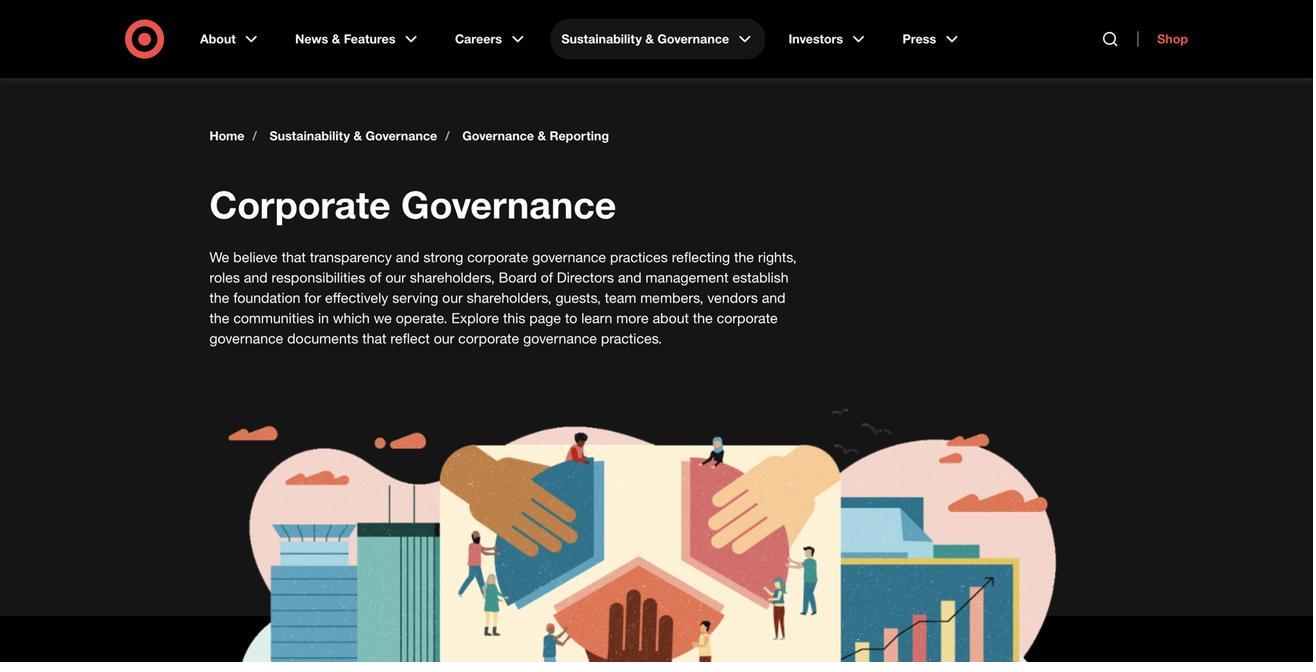 Task type: describe. For each thing, give the bounding box(es) containing it.
1 vertical spatial our
[[442, 289, 463, 306]]

we
[[210, 249, 229, 265]]

2 vertical spatial our
[[434, 330, 454, 347]]

vendors
[[707, 289, 758, 306]]

believe
[[233, 249, 278, 265]]

news & features
[[295, 31, 396, 47]]

guests,
[[556, 289, 601, 306]]

communities
[[233, 310, 314, 326]]

for
[[304, 289, 321, 306]]

0 vertical spatial corporate
[[467, 249, 528, 265]]

which
[[333, 310, 370, 326]]

diagram image
[[210, 386, 1104, 662]]

1 vertical spatial shareholders,
[[467, 289, 552, 306]]

2 vertical spatial corporate
[[458, 330, 519, 347]]

learn
[[581, 310, 613, 326]]

careers link
[[444, 19, 538, 59]]

1 vertical spatial sustainability & governance link
[[270, 128, 437, 144]]

careers
[[455, 31, 502, 47]]

investors link
[[778, 19, 879, 59]]

page
[[529, 310, 561, 326]]

home link
[[210, 128, 245, 144]]

news & features link
[[284, 19, 432, 59]]

and down believe
[[244, 269, 268, 286]]

2 of from the left
[[541, 269, 553, 286]]

governance down to
[[523, 330, 597, 347]]

serving
[[392, 289, 438, 306]]

this
[[503, 310, 526, 326]]

sustainability & governance for right sustainability & governance link
[[562, 31, 729, 47]]

0 vertical spatial that
[[282, 249, 306, 265]]

governance down communities
[[210, 330, 283, 347]]

corporate
[[210, 182, 391, 227]]

about
[[653, 310, 689, 326]]

& for governance & reporting link
[[538, 128, 546, 143]]

reflect
[[390, 330, 430, 347]]

establish
[[733, 269, 789, 286]]

0 horizontal spatial sustainability
[[270, 128, 350, 143]]

board
[[499, 269, 537, 286]]

rights,
[[758, 249, 797, 265]]

transparency
[[310, 249, 392, 265]]

and down practices
[[618, 269, 642, 286]]

1 of from the left
[[369, 269, 382, 286]]

1 horizontal spatial that
[[362, 330, 387, 347]]

press link
[[892, 19, 972, 59]]

to
[[565, 310, 577, 326]]

explore
[[451, 310, 499, 326]]

press
[[903, 31, 936, 47]]

we
[[374, 310, 392, 326]]

shop link
[[1138, 31, 1188, 47]]



Task type: vqa. For each thing, say whether or not it's contained in the screenshot.
this
yes



Task type: locate. For each thing, give the bounding box(es) containing it.
and down 'establish'
[[762, 289, 786, 306]]

team
[[605, 289, 636, 306]]

0 horizontal spatial sustainability & governance link
[[270, 128, 437, 144]]

of
[[369, 269, 382, 286], [541, 269, 553, 286]]

shareholders,
[[410, 269, 495, 286], [467, 289, 552, 306]]

reflecting
[[672, 249, 730, 265]]

governance up the directors at the top
[[532, 249, 606, 265]]

of up effectively
[[369, 269, 382, 286]]

0 horizontal spatial sustainability & governance
[[270, 128, 437, 143]]

of right board
[[541, 269, 553, 286]]

0 vertical spatial sustainability
[[562, 31, 642, 47]]

about
[[200, 31, 236, 47]]

members,
[[640, 289, 704, 306]]

1 horizontal spatial sustainability
[[562, 31, 642, 47]]

practices.
[[601, 330, 662, 347]]

1 horizontal spatial sustainability & governance
[[562, 31, 729, 47]]

our down "operate."
[[434, 330, 454, 347]]

reporting
[[550, 128, 609, 143]]

corporate
[[467, 249, 528, 265], [717, 310, 778, 326], [458, 330, 519, 347]]

1 vertical spatial corporate
[[717, 310, 778, 326]]

shareholders, up this
[[467, 289, 552, 306]]

& for the bottom sustainability & governance link
[[354, 128, 362, 143]]

directors
[[557, 269, 614, 286]]

management
[[646, 269, 729, 286]]

0 horizontal spatial that
[[282, 249, 306, 265]]

about link
[[189, 19, 272, 59]]

& for news & features link
[[332, 31, 340, 47]]

0 vertical spatial sustainability & governance link
[[551, 19, 765, 59]]

our up serving
[[385, 269, 406, 286]]

our up explore
[[442, 289, 463, 306]]

and
[[396, 249, 420, 265], [244, 269, 268, 286], [618, 269, 642, 286], [762, 289, 786, 306]]

home
[[210, 128, 245, 143]]

the
[[734, 249, 754, 265], [210, 289, 229, 306], [210, 310, 229, 326], [693, 310, 713, 326]]

governance
[[532, 249, 606, 265], [210, 330, 283, 347], [523, 330, 597, 347]]

0 vertical spatial shareholders,
[[410, 269, 495, 286]]

strong
[[423, 249, 463, 265]]

0 horizontal spatial of
[[369, 269, 382, 286]]

that
[[282, 249, 306, 265], [362, 330, 387, 347]]

1 horizontal spatial of
[[541, 269, 553, 286]]

that up responsibilities
[[282, 249, 306, 265]]

sustainability & governance
[[562, 31, 729, 47], [270, 128, 437, 143]]

governance & reporting
[[462, 128, 609, 143]]

features
[[344, 31, 396, 47]]

in
[[318, 310, 329, 326]]

investors
[[789, 31, 843, 47]]

& for right sustainability & governance link
[[645, 31, 654, 47]]

more
[[616, 310, 649, 326]]

corporate down explore
[[458, 330, 519, 347]]

we believe that transparency and strong corporate governance practices reflecting the rights, roles and responsibilities of our shareholders, board of directors and management establish the foundation for effectively serving our shareholders, guests, team members, vendors and the communities in which we operate. explore this page to learn more about the corporate governance documents that reflect our corporate governance practices.
[[210, 249, 797, 347]]

governance
[[658, 31, 729, 47], [366, 128, 437, 143], [462, 128, 534, 143], [401, 182, 616, 227]]

shop
[[1157, 31, 1188, 47]]

documents
[[287, 330, 358, 347]]

practices
[[610, 249, 668, 265]]

&
[[332, 31, 340, 47], [645, 31, 654, 47], [354, 128, 362, 143], [538, 128, 546, 143]]

that down "we"
[[362, 330, 387, 347]]

sustainability & governance for the bottom sustainability & governance link
[[270, 128, 437, 143]]

1 vertical spatial that
[[362, 330, 387, 347]]

our
[[385, 269, 406, 286], [442, 289, 463, 306], [434, 330, 454, 347]]

1 horizontal spatial sustainability & governance link
[[551, 19, 765, 59]]

1 vertical spatial sustainability
[[270, 128, 350, 143]]

1 vertical spatial sustainability & governance
[[270, 128, 437, 143]]

sustainability
[[562, 31, 642, 47], [270, 128, 350, 143]]

effectively
[[325, 289, 388, 306]]

foundation
[[233, 289, 301, 306]]

shareholders, down strong
[[410, 269, 495, 286]]

and left strong
[[396, 249, 420, 265]]

responsibilities
[[272, 269, 365, 286]]

operate.
[[396, 310, 448, 326]]

corporate down vendors
[[717, 310, 778, 326]]

news
[[295, 31, 328, 47]]

0 vertical spatial sustainability & governance
[[562, 31, 729, 47]]

0 vertical spatial our
[[385, 269, 406, 286]]

sustainability & governance link
[[551, 19, 765, 59], [270, 128, 437, 144]]

corporate governance
[[210, 182, 616, 227]]

governance & reporting link
[[462, 128, 609, 144]]

roles
[[210, 269, 240, 286]]

corporate up board
[[467, 249, 528, 265]]



